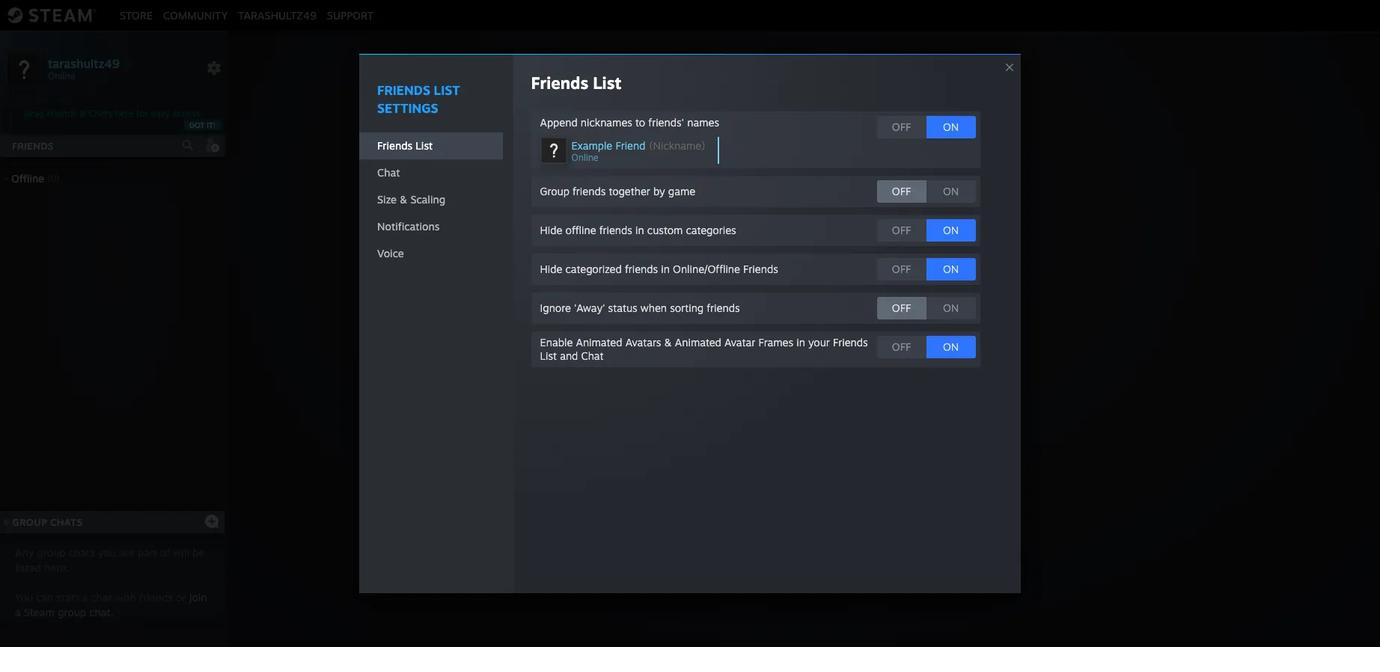 Task type: describe. For each thing, give the bounding box(es) containing it.
join a steam group chat. link
[[15, 591, 207, 619]]

friends right online/offline
[[743, 263, 778, 275]]

1 vertical spatial group
[[796, 347, 830, 362]]

your
[[808, 336, 830, 349]]

1 horizontal spatial or
[[781, 347, 792, 362]]

0 vertical spatial &
[[80, 108, 86, 119]]

chat.
[[89, 606, 113, 619]]

friend inside "example friend ( nickname ) online"
[[616, 139, 646, 152]]

nickname
[[653, 139, 702, 152]]

game
[[668, 185, 695, 198]]

by
[[653, 185, 665, 198]]

here
[[115, 108, 134, 119]]

list up 'nicknames' on the top of the page
[[593, 73, 622, 93]]

steam
[[24, 606, 55, 619]]

sorting
[[670, 302, 704, 314]]

1 animated from the left
[[576, 336, 622, 349]]

list down settings
[[416, 139, 433, 152]]

append
[[540, 116, 578, 129]]

offline
[[11, 172, 44, 185]]

in for custom
[[636, 224, 644, 237]]

example friend ( nickname ) online
[[572, 139, 705, 163]]

)
[[702, 139, 705, 152]]

drag
[[24, 108, 44, 119]]

start
[[56, 591, 79, 604]]

you can start a chat with friends or
[[15, 591, 189, 604]]

group friends together by game
[[540, 185, 695, 198]]

with
[[115, 591, 136, 604]]

join a steam group chat.
[[15, 591, 207, 619]]

2 on from the top
[[943, 185, 959, 198]]

start!
[[878, 347, 907, 362]]

settings
[[377, 100, 438, 116]]

create a group chat image
[[204, 514, 219, 529]]

off for friends
[[892, 302, 911, 314]]

ignore
[[540, 302, 571, 314]]

2 animated from the left
[[675, 336, 721, 349]]

here.
[[44, 561, 69, 574]]

nicknames
[[581, 116, 632, 129]]

friends list settings
[[377, 82, 460, 116]]

0 vertical spatial friends list
[[531, 73, 622, 93]]

status
[[608, 302, 637, 314]]

avatar
[[725, 336, 756, 349]]

be
[[192, 546, 205, 559]]

on for categories
[[943, 224, 959, 237]]

for
[[136, 108, 148, 119]]

group chats
[[12, 516, 83, 528]]

community
[[163, 9, 228, 21]]

size & scaling
[[377, 193, 445, 206]]

access
[[173, 108, 200, 119]]

group for group chats
[[12, 516, 47, 528]]

chat
[[91, 591, 112, 604]]

friends right with
[[139, 591, 173, 604]]

enable
[[540, 336, 573, 349]]

community link
[[158, 9, 233, 21]]

hide for hide offline friends in custom categories
[[540, 224, 562, 237]]

0 horizontal spatial chats
[[50, 516, 83, 528]]

search my friends list image
[[181, 138, 195, 152]]

store
[[120, 9, 153, 21]]

append nicknames to friends' names
[[540, 116, 719, 129]]

scaling
[[410, 193, 445, 206]]

categorized
[[566, 263, 622, 275]]

offline
[[566, 224, 596, 237]]

group for group friends together by game
[[540, 185, 570, 198]]

friends right drag on the top of page
[[47, 108, 77, 119]]

a for steam
[[15, 606, 21, 619]]

friends right the sorting
[[707, 302, 740, 314]]

hide for hide categorized friends in online/offline friends
[[540, 263, 562, 275]]

any
[[15, 546, 34, 559]]

are
[[119, 546, 134, 559]]

support
[[327, 9, 374, 21]]

list inside enable animated avatars & animated avatar frames in your friends list and chat
[[540, 350, 557, 362]]

in for online/offline
[[661, 263, 670, 275]]

you
[[98, 546, 116, 559]]

click
[[702, 347, 729, 362]]

& inside enable animated avatars & animated avatar frames in your friends list and chat
[[664, 336, 672, 349]]

1 horizontal spatial &
[[400, 193, 407, 206]]

online
[[572, 152, 599, 163]]

join
[[189, 591, 207, 604]]



Task type: vqa. For each thing, say whether or not it's contained in the screenshot.
the "Community"
yes



Task type: locate. For each thing, give the bounding box(es) containing it.
4 off from the top
[[892, 263, 911, 275]]

friend left (
[[616, 139, 646, 152]]

0 vertical spatial to
[[636, 116, 645, 129]]

1 horizontal spatial friend
[[742, 347, 777, 362]]

0 vertical spatial group
[[37, 546, 66, 559]]

2 off from the top
[[892, 185, 911, 198]]

& right "size"
[[400, 193, 407, 206]]

any group chats you are part of will be listed here.
[[15, 546, 205, 574]]

1 vertical spatial tarashultz49
[[48, 56, 120, 71]]

2 vertical spatial &
[[664, 336, 672, 349]]

names
[[687, 116, 719, 129]]

3 on from the top
[[943, 224, 959, 237]]

off
[[892, 121, 911, 133], [892, 185, 911, 198], [892, 224, 911, 237], [892, 263, 911, 275], [892, 302, 911, 314], [892, 341, 911, 353]]

group up offline
[[540, 185, 570, 198]]

1 horizontal spatial friends list
[[531, 73, 622, 93]]

& right avatars
[[664, 336, 672, 349]]

6 on from the top
[[943, 341, 959, 353]]

frames
[[759, 336, 793, 349]]

1 vertical spatial hide
[[540, 263, 562, 275]]

part
[[137, 546, 157, 559]]

store link
[[115, 9, 158, 21]]

1 horizontal spatial a
[[82, 591, 88, 604]]

together
[[609, 185, 650, 198]]

2 horizontal spatial chat
[[833, 347, 859, 362]]

tarashultz49
[[238, 9, 317, 21], [48, 56, 120, 71]]

1 vertical spatial group
[[58, 606, 86, 619]]

friends inside friends list settings
[[377, 82, 430, 98]]

0 vertical spatial hide
[[540, 224, 562, 237]]

animated
[[576, 336, 622, 349], [675, 336, 721, 349]]

group right frames
[[796, 347, 830, 362]]

2 hide from the top
[[540, 263, 562, 275]]

0 vertical spatial group
[[540, 185, 570, 198]]

in inside enable animated avatars & animated avatar frames in your friends list and chat
[[797, 336, 805, 349]]

0 horizontal spatial friends list
[[377, 139, 433, 152]]

drag friends & chats here for easy access
[[24, 108, 200, 119]]

group up here.
[[37, 546, 66, 559]]

list down enable
[[540, 350, 557, 362]]

1 horizontal spatial animated
[[675, 336, 721, 349]]

friend
[[616, 139, 646, 152], [742, 347, 777, 362]]

2 vertical spatial in
[[797, 336, 805, 349]]

friends
[[573, 185, 606, 198], [599, 224, 632, 237], [625, 263, 658, 275], [707, 302, 740, 314], [139, 591, 173, 604]]

2 vertical spatial group
[[12, 516, 47, 528]]

1 off from the top
[[892, 121, 911, 133]]

animated down the sorting
[[675, 336, 721, 349]]

0 horizontal spatial a
[[15, 606, 21, 619]]

friends up append
[[531, 73, 589, 93]]

friends down the 'online'
[[573, 185, 606, 198]]

1 horizontal spatial chats
[[89, 108, 112, 119]]

friends'
[[648, 116, 684, 129]]

list inside friends list settings
[[434, 82, 460, 98]]

1 vertical spatial friend
[[742, 347, 777, 362]]

1 vertical spatial a
[[82, 591, 88, 604]]

or
[[781, 347, 792, 362], [176, 591, 186, 604]]

group
[[540, 185, 570, 198], [796, 347, 830, 362], [12, 516, 47, 528]]

0 horizontal spatial in
[[636, 224, 644, 237]]

collapse chats list image
[[0, 519, 17, 526]]

a right click
[[732, 347, 739, 362]]

friends list down settings
[[377, 139, 433, 152]]

on for avatar
[[943, 341, 959, 353]]

0 horizontal spatial &
[[80, 108, 86, 119]]

example
[[572, 139, 612, 152]]

1 vertical spatial in
[[661, 263, 670, 275]]

in left your at the bottom right of the page
[[797, 336, 805, 349]]

6 off from the top
[[892, 341, 911, 353]]

chats
[[89, 108, 112, 119], [50, 516, 83, 528]]

or left your at the bottom right of the page
[[781, 347, 792, 362]]

or left join
[[176, 591, 186, 604]]

0 horizontal spatial chat
[[377, 166, 400, 179]]

in
[[636, 224, 644, 237], [661, 263, 670, 275], [797, 336, 805, 349]]

1 horizontal spatial to
[[863, 347, 874, 362]]

in left custom
[[636, 224, 644, 237]]

0 vertical spatial a
[[732, 347, 739, 362]]

group
[[37, 546, 66, 559], [58, 606, 86, 619]]

friends list
[[531, 73, 622, 93], [377, 139, 433, 152]]

animated up and
[[576, 336, 622, 349]]

0 vertical spatial friend
[[616, 139, 646, 152]]

group down start on the left of the page
[[58, 606, 86, 619]]

to left friends' at the top of page
[[636, 116, 645, 129]]

when
[[641, 302, 667, 314]]

custom
[[647, 224, 683, 237]]

(
[[649, 139, 653, 152]]

5 off from the top
[[892, 302, 911, 314]]

easy
[[151, 108, 170, 119]]

will
[[173, 546, 189, 559]]

and
[[560, 350, 578, 362]]

group up any
[[12, 516, 47, 528]]

a
[[732, 347, 739, 362], [82, 591, 88, 604], [15, 606, 21, 619]]

ignore 'away' status when sorting friends
[[540, 302, 740, 314]]

1 horizontal spatial in
[[661, 263, 670, 275]]

2 horizontal spatial a
[[732, 347, 739, 362]]

online/offline
[[673, 263, 740, 275]]

friends right your at the bottom right of the page
[[833, 336, 868, 349]]

friend right click
[[742, 347, 777, 362]]

1 vertical spatial or
[[176, 591, 186, 604]]

0 horizontal spatial or
[[176, 591, 186, 604]]

group inside join a steam group chat.
[[58, 606, 86, 619]]

friends
[[531, 73, 589, 93], [377, 82, 430, 98], [47, 108, 77, 119], [377, 139, 413, 152], [12, 140, 54, 152], [743, 263, 778, 275], [833, 336, 868, 349]]

click a friend or group chat to start!
[[702, 347, 907, 362]]

friends list up append
[[531, 73, 622, 93]]

add a friend image
[[204, 137, 220, 153]]

hide up ignore
[[540, 263, 562, 275]]

chat right your at the bottom right of the page
[[833, 347, 859, 362]]

1 horizontal spatial tarashultz49
[[238, 9, 317, 21]]

2 horizontal spatial in
[[797, 336, 805, 349]]

friends up the ignore 'away' status when sorting friends
[[625, 263, 658, 275]]

to left start!
[[863, 347, 874, 362]]

1 vertical spatial chats
[[50, 516, 83, 528]]

chats left here
[[89, 108, 112, 119]]

0 horizontal spatial animated
[[576, 336, 622, 349]]

size
[[377, 193, 397, 206]]

2 vertical spatial a
[[15, 606, 21, 619]]

'away'
[[574, 302, 605, 314]]

off for avatar
[[892, 341, 911, 353]]

tarashultz49 left support
[[238, 9, 317, 21]]

can
[[36, 591, 53, 604]]

tarashultz49 up the drag friends & chats here for easy access at the top left of page
[[48, 56, 120, 71]]

chat inside enable animated avatars & animated avatar frames in your friends list and chat
[[581, 350, 604, 362]]

on
[[943, 121, 959, 133], [943, 185, 959, 198], [943, 224, 959, 237], [943, 263, 959, 275], [943, 302, 959, 314], [943, 341, 959, 353]]

you
[[15, 591, 33, 604]]

a down you
[[15, 606, 21, 619]]

0 horizontal spatial tarashultz49
[[48, 56, 120, 71]]

enable animated avatars & animated avatar frames in your friends list and chat
[[540, 336, 868, 362]]

voice
[[377, 247, 404, 260]]

0 horizontal spatial friend
[[616, 139, 646, 152]]

on for friends
[[943, 302, 959, 314]]

1 vertical spatial to
[[863, 347, 874, 362]]

support link
[[322, 9, 379, 21]]

in down custom
[[661, 263, 670, 275]]

0 vertical spatial tarashultz49
[[238, 9, 317, 21]]

5 on from the top
[[943, 302, 959, 314]]

chat
[[377, 166, 400, 179], [833, 347, 859, 362], [581, 350, 604, 362]]

friends inside enable animated avatars & animated avatar frames in your friends list and chat
[[833, 336, 868, 349]]

1 vertical spatial friends list
[[377, 139, 433, 152]]

friends up settings
[[377, 82, 430, 98]]

avatars
[[625, 336, 661, 349]]

group inside any group chats you are part of will be listed here.
[[37, 546, 66, 559]]

1 hide from the top
[[540, 224, 562, 237]]

on for friends
[[943, 263, 959, 275]]

a left chat
[[82, 591, 88, 604]]

notifications
[[377, 220, 440, 233]]

hide offline friends in custom categories
[[540, 224, 736, 237]]

hide
[[540, 224, 562, 237], [540, 263, 562, 275]]

listed
[[15, 561, 41, 574]]

chat right and
[[581, 350, 604, 362]]

list up settings
[[434, 82, 460, 98]]

friends right offline
[[599, 224, 632, 237]]

0 vertical spatial chats
[[89, 108, 112, 119]]

of
[[160, 546, 170, 559]]

2 horizontal spatial group
[[796, 347, 830, 362]]

friends down drag on the top of page
[[12, 140, 54, 152]]

a inside join a steam group chat.
[[15, 606, 21, 619]]

chat up "size"
[[377, 166, 400, 179]]

tarashultz49 link
[[233, 9, 322, 21]]

hide left offline
[[540, 224, 562, 237]]

1 on from the top
[[943, 121, 959, 133]]

1 horizontal spatial chat
[[581, 350, 604, 362]]

3 off from the top
[[892, 224, 911, 237]]

0 vertical spatial or
[[781, 347, 792, 362]]

4 on from the top
[[943, 263, 959, 275]]

a for friend
[[732, 347, 739, 362]]

0 vertical spatial in
[[636, 224, 644, 237]]

friends down settings
[[377, 139, 413, 152]]

to
[[636, 116, 645, 129], [863, 347, 874, 362]]

0 horizontal spatial group
[[12, 516, 47, 528]]

categories
[[686, 224, 736, 237]]

& left here
[[80, 108, 86, 119]]

hide categorized friends in online/offline friends
[[540, 263, 778, 275]]

2 horizontal spatial &
[[664, 336, 672, 349]]

off for friends
[[892, 263, 911, 275]]

&
[[80, 108, 86, 119], [400, 193, 407, 206], [664, 336, 672, 349]]

manage friends list settings image
[[207, 61, 222, 76]]

1 horizontal spatial group
[[540, 185, 570, 198]]

list
[[593, 73, 622, 93], [434, 82, 460, 98], [416, 139, 433, 152], [540, 350, 557, 362]]

chats
[[69, 546, 95, 559]]

1 vertical spatial &
[[400, 193, 407, 206]]

chats up chats
[[50, 516, 83, 528]]

off for categories
[[892, 224, 911, 237]]

0 horizontal spatial to
[[636, 116, 645, 129]]



